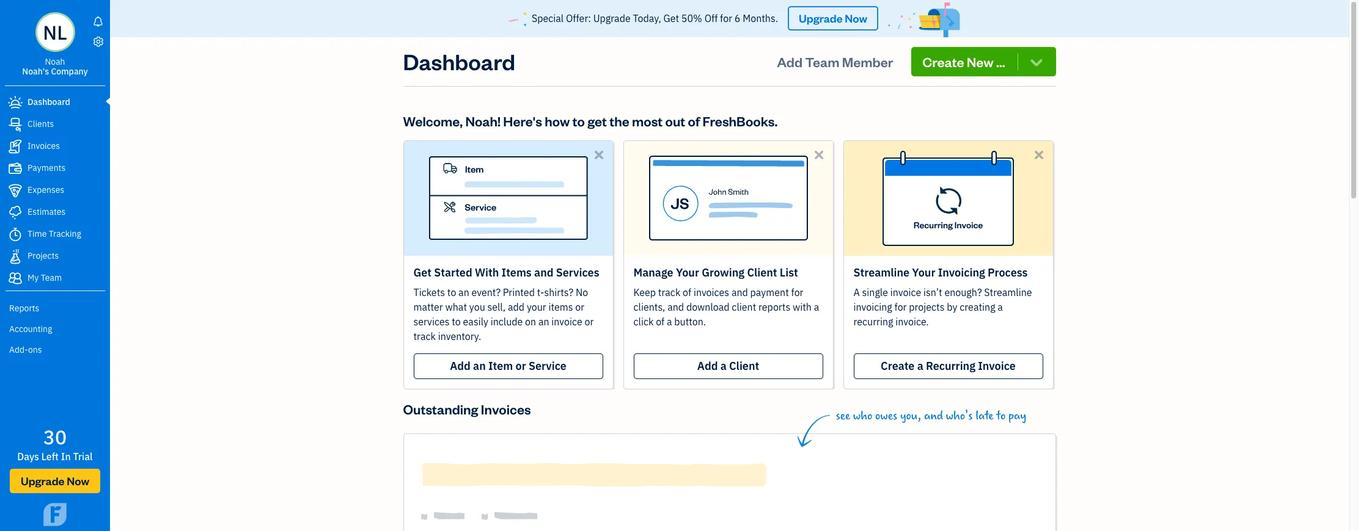 Task type: describe. For each thing, give the bounding box(es) containing it.
0 vertical spatial dashboard
[[403, 47, 515, 76]]

item
[[489, 359, 513, 373]]

invoice inside a single invoice isn't enough? streamline invoicing for projects by creating a recurring invoice.
[[891, 287, 922, 299]]

welcome,
[[403, 112, 463, 129]]

and up button.
[[668, 301, 684, 313]]

out
[[666, 112, 686, 129]]

in
[[61, 451, 71, 463]]

upgrade for upgrade now button on the bottom left of page
[[21, 474, 65, 489]]

50%
[[682, 12, 702, 25]]

see
[[836, 409, 851, 424]]

isn't
[[924, 287, 943, 299]]

1 horizontal spatial an
[[473, 359, 486, 373]]

recurring
[[854, 316, 894, 328]]

days
[[17, 451, 39, 463]]

with
[[475, 266, 499, 280]]

your for manage
[[676, 266, 700, 280]]

client
[[732, 301, 756, 313]]

to down what
[[452, 316, 461, 328]]

special
[[532, 12, 564, 25]]

invoices
[[694, 287, 729, 299]]

started
[[434, 266, 472, 280]]

welcome, noah! here's how to get the most out of freshbooks.
[[403, 112, 778, 129]]

for for create a recurring invoice
[[895, 301, 907, 313]]

3 dismiss image from the left
[[1032, 148, 1046, 162]]

upgrade now link
[[788, 6, 879, 31]]

add for add a client
[[698, 359, 718, 373]]

create new … button
[[912, 47, 1056, 76]]

create for create new …
[[923, 53, 965, 70]]

how
[[545, 112, 570, 129]]

2 vertical spatial of
[[656, 316, 665, 328]]

keep track of invoices and payment for clients, and download client reports with a click of a button.
[[634, 287, 819, 328]]

your
[[527, 301, 546, 313]]

inventory.
[[438, 331, 481, 343]]

new
[[967, 53, 994, 70]]

1 vertical spatial get
[[414, 266, 432, 280]]

tickets
[[414, 287, 445, 299]]

shirts?
[[544, 287, 574, 299]]

client inside 'link'
[[729, 359, 760, 373]]

your for streamline
[[912, 266, 936, 280]]

items
[[549, 301, 573, 313]]

noah!
[[466, 112, 501, 129]]

invoice
[[978, 359, 1016, 373]]

recurring
[[926, 359, 976, 373]]

payments
[[28, 163, 66, 174]]

30 days left in trial
[[17, 425, 93, 463]]

what
[[445, 301, 467, 313]]

creating
[[960, 301, 996, 313]]

t-
[[537, 287, 544, 299]]

payment
[[751, 287, 789, 299]]

reports link
[[3, 298, 103, 319]]

service
[[529, 359, 567, 373]]

1 vertical spatial or
[[585, 316, 594, 328]]

team for add
[[805, 53, 840, 70]]

clients,
[[634, 301, 666, 313]]

outstanding invoices
[[403, 401, 531, 418]]

to left get
[[573, 112, 585, 129]]

estimates
[[28, 207, 66, 218]]

a right with
[[814, 301, 819, 313]]

clients
[[28, 119, 54, 130]]

now for upgrade now link
[[845, 11, 868, 25]]

download
[[687, 301, 730, 313]]

reports
[[9, 303, 39, 314]]

enough?
[[945, 287, 982, 299]]

upgrade for upgrade now link
[[799, 11, 843, 25]]

0 horizontal spatial an
[[459, 287, 469, 299]]

on
[[525, 316, 536, 328]]

streamline your invoicing process
[[854, 266, 1028, 280]]

add a client
[[698, 359, 760, 373]]

add team member
[[777, 53, 894, 70]]

click
[[634, 316, 654, 328]]

projects
[[28, 251, 59, 262]]

time tracking
[[28, 229, 81, 240]]

see who owes you, and who's late to pay
[[836, 409, 1027, 424]]

pay
[[1009, 409, 1027, 424]]

invoicing
[[854, 301, 893, 313]]

here's
[[503, 112, 542, 129]]

a left button.
[[667, 316, 672, 328]]

invoices inside main element
[[28, 141, 60, 152]]

6
[[735, 12, 741, 25]]

time
[[28, 229, 47, 240]]

add team member button
[[766, 47, 905, 76]]

freshbooks image
[[40, 504, 70, 527]]

freshbooks.
[[703, 112, 778, 129]]

special offer: upgrade today, get 50% off for 6 months.
[[532, 12, 778, 25]]

chevrondown image
[[1028, 53, 1045, 70]]

noah noah's company
[[22, 56, 88, 77]]

settingscog image
[[89, 33, 108, 50]]

for inside keep track of invoices and payment for clients, and download client reports with a click of a button.
[[792, 287, 804, 299]]

printed
[[503, 287, 535, 299]]

manage your growing client list
[[634, 266, 798, 280]]

event?
[[472, 287, 501, 299]]

to left pay
[[997, 409, 1006, 424]]

manage
[[634, 266, 674, 280]]

create a recurring invoice link
[[854, 354, 1043, 380]]

clients link
[[3, 113, 103, 135]]

trial
[[73, 451, 93, 463]]

owes
[[876, 409, 898, 424]]

add for add an item or service
[[450, 359, 471, 373]]

invoice inside tickets to an event? printed t-shirts? no matter what you sell, add your items or services to easily include on an invoice or track inventory.
[[552, 316, 583, 328]]

now for upgrade now button on the bottom left of page
[[67, 474, 89, 489]]

add-ons
[[9, 345, 42, 356]]

dismiss image for list
[[812, 148, 826, 162]]

dashboard inside main element
[[28, 97, 70, 108]]

add an item or service link
[[414, 354, 603, 380]]

months.
[[743, 12, 778, 25]]

dismiss image for and
[[592, 148, 606, 162]]

main element
[[0, 0, 141, 532]]

1 vertical spatial an
[[539, 316, 549, 328]]

most
[[632, 112, 663, 129]]

noah
[[45, 56, 65, 67]]

left
[[41, 451, 59, 463]]

for for upgrade now
[[720, 12, 733, 25]]



Task type: vqa. For each thing, say whether or not it's contained in the screenshot.
the Report
no



Task type: locate. For each thing, give the bounding box(es) containing it.
get left 50%
[[664, 12, 679, 25]]

1 horizontal spatial add
[[698, 359, 718, 373]]

your up the invoices
[[676, 266, 700, 280]]

expenses
[[28, 185, 64, 196]]

off
[[705, 12, 718, 25]]

team inside my team link
[[41, 273, 62, 284]]

1 dismiss image from the left
[[592, 148, 606, 162]]

1 horizontal spatial dashboard
[[403, 47, 515, 76]]

a down keep track of invoices and payment for clients, and download client reports with a click of a button.
[[721, 359, 727, 373]]

and
[[534, 266, 554, 280], [732, 287, 748, 299], [668, 301, 684, 313], [924, 409, 943, 424]]

who's
[[946, 409, 973, 424]]

0 vertical spatial team
[[805, 53, 840, 70]]

keep
[[634, 287, 656, 299]]

client up the payment
[[747, 266, 777, 280]]

outstanding
[[403, 401, 478, 418]]

single
[[862, 287, 888, 299]]

client
[[747, 266, 777, 280], [729, 359, 760, 373]]

you
[[469, 301, 485, 313]]

1 vertical spatial upgrade now
[[21, 474, 89, 489]]

company
[[51, 66, 88, 77]]

include
[[491, 316, 523, 328]]

add down months.
[[777, 53, 803, 70]]

invoices up payments at the top left of page
[[28, 141, 60, 152]]

2 vertical spatial an
[[473, 359, 486, 373]]

1 horizontal spatial upgrade now
[[799, 11, 868, 25]]

0 vertical spatial create
[[923, 53, 965, 70]]

create new …
[[923, 53, 1006, 70]]

a single invoice isn't enough? streamline invoicing for projects by creating a recurring invoice.
[[854, 287, 1032, 328]]

streamline down process
[[985, 287, 1032, 299]]

an left item
[[473, 359, 486, 373]]

1 vertical spatial now
[[67, 474, 89, 489]]

now down trial
[[67, 474, 89, 489]]

dashboard link
[[3, 90, 103, 113]]

upgrade now
[[799, 11, 868, 25], [21, 474, 89, 489]]

add-ons link
[[3, 340, 103, 361]]

invoices down add an item or service link
[[481, 401, 531, 418]]

0 horizontal spatial track
[[414, 331, 436, 343]]

add for add team member
[[777, 53, 803, 70]]

0 horizontal spatial your
[[676, 266, 700, 280]]

and right you,
[[924, 409, 943, 424]]

invoice down items
[[552, 316, 583, 328]]

upgrade inside upgrade now link
[[799, 11, 843, 25]]

an right on
[[539, 316, 549, 328]]

dismiss image
[[592, 148, 606, 162], [812, 148, 826, 162], [1032, 148, 1046, 162]]

0 vertical spatial of
[[688, 112, 700, 129]]

…
[[997, 53, 1006, 70]]

invoicing
[[938, 266, 986, 280]]

upgrade inside upgrade now button
[[21, 474, 65, 489]]

2 your from the left
[[912, 266, 936, 280]]

a
[[814, 301, 819, 313], [998, 301, 1003, 313], [667, 316, 672, 328], [721, 359, 727, 373], [918, 359, 924, 373]]

1 vertical spatial invoices
[[481, 401, 531, 418]]

and up t-
[[534, 266, 554, 280]]

upgrade now for upgrade now link
[[799, 11, 868, 25]]

0 vertical spatial client
[[747, 266, 777, 280]]

streamline up single
[[854, 266, 910, 280]]

or inside add an item or service link
[[516, 359, 526, 373]]

track inside keep track of invoices and payment for clients, and download client reports with a click of a button.
[[658, 287, 681, 299]]

streamline
[[854, 266, 910, 280], [985, 287, 1032, 299]]

your up isn't
[[912, 266, 936, 280]]

upgrade now inside button
[[21, 474, 89, 489]]

payments link
[[3, 157, 103, 179]]

2 vertical spatial for
[[895, 301, 907, 313]]

services
[[556, 266, 600, 280]]

and for get started with items and services
[[534, 266, 554, 280]]

2 horizontal spatial an
[[539, 316, 549, 328]]

upgrade now for upgrade now button on the bottom left of page
[[21, 474, 89, 489]]

1 horizontal spatial streamline
[[985, 287, 1032, 299]]

add-
[[9, 345, 28, 356]]

0 vertical spatial invoices
[[28, 141, 60, 152]]

growing
[[702, 266, 745, 280]]

1 horizontal spatial your
[[912, 266, 936, 280]]

accounting link
[[3, 319, 103, 340]]

upgrade down left
[[21, 474, 65, 489]]

0 horizontal spatial dashboard
[[28, 97, 70, 108]]

0 vertical spatial invoice
[[891, 287, 922, 299]]

now inside button
[[67, 474, 89, 489]]

offer:
[[566, 12, 591, 25]]

team down upgrade now link
[[805, 53, 840, 70]]

of right out
[[688, 112, 700, 129]]

invoice up the projects
[[891, 287, 922, 299]]

by
[[947, 301, 958, 313]]

add an item or service
[[450, 359, 567, 373]]

1 horizontal spatial create
[[923, 53, 965, 70]]

1 horizontal spatial for
[[792, 287, 804, 299]]

1 vertical spatial client
[[729, 359, 760, 373]]

0 vertical spatial for
[[720, 12, 733, 25]]

0 vertical spatial or
[[576, 301, 585, 313]]

a left recurring
[[918, 359, 924, 373]]

you,
[[901, 409, 922, 424]]

accounting
[[9, 324, 52, 335]]

upgrade now up add team member button
[[799, 11, 868, 25]]

0 horizontal spatial invoice
[[552, 316, 583, 328]]

get
[[664, 12, 679, 25], [414, 266, 432, 280]]

0 horizontal spatial upgrade
[[21, 474, 65, 489]]

who
[[853, 409, 873, 424]]

1 horizontal spatial team
[[805, 53, 840, 70]]

0 horizontal spatial create
[[881, 359, 915, 373]]

of left the invoices
[[683, 287, 692, 299]]

of right click
[[656, 316, 665, 328]]

2 horizontal spatial dismiss image
[[1032, 148, 1046, 162]]

create left new
[[923, 53, 965, 70]]

2 horizontal spatial for
[[895, 301, 907, 313]]

noah's
[[22, 66, 49, 77]]

0 vertical spatial streamline
[[854, 266, 910, 280]]

1 your from the left
[[676, 266, 700, 280]]

create inside dropdown button
[[923, 53, 965, 70]]

time tracking link
[[3, 223, 103, 245]]

expenses link
[[3, 179, 103, 201]]

0 horizontal spatial add
[[450, 359, 471, 373]]

an up what
[[459, 287, 469, 299]]

0 vertical spatial get
[[664, 12, 679, 25]]

for inside a single invoice isn't enough? streamline invoicing for projects by creating a recurring invoice.
[[895, 301, 907, 313]]

track down services
[[414, 331, 436, 343]]

invoice
[[891, 287, 922, 299], [552, 316, 583, 328]]

late
[[976, 409, 994, 424]]

to up what
[[447, 287, 456, 299]]

30
[[43, 425, 67, 451]]

track right keep
[[658, 287, 681, 299]]

2 vertical spatial or
[[516, 359, 526, 373]]

0 vertical spatial an
[[459, 287, 469, 299]]

create down invoice.
[[881, 359, 915, 373]]

items
[[502, 266, 532, 280]]

add down button.
[[698, 359, 718, 373]]

add inside 'link'
[[698, 359, 718, 373]]

1 vertical spatial invoice
[[552, 316, 583, 328]]

invoices link
[[3, 135, 103, 157]]

1 horizontal spatial dismiss image
[[812, 148, 826, 162]]

add inside button
[[777, 53, 803, 70]]

dashboard
[[403, 47, 515, 76], [28, 97, 70, 108]]

client down client
[[729, 359, 760, 373]]

0 horizontal spatial invoices
[[28, 141, 60, 152]]

tickets to an event? printed t-shirts? no matter what you sell, add your items or services to easily include on an invoice or track inventory.
[[414, 287, 594, 343]]

1 horizontal spatial invoice
[[891, 287, 922, 299]]

now up member
[[845, 11, 868, 25]]

0 horizontal spatial upgrade now
[[21, 474, 89, 489]]

upgrade up add team member
[[799, 11, 843, 25]]

0 vertical spatial now
[[845, 11, 868, 25]]

today,
[[633, 12, 661, 25]]

team inside add team member button
[[805, 53, 840, 70]]

team
[[805, 53, 840, 70], [41, 273, 62, 284]]

streamline inside a single invoice isn't enough? streamline invoicing for projects by creating a recurring invoice.
[[985, 287, 1032, 299]]

now
[[845, 11, 868, 25], [67, 474, 89, 489]]

0 horizontal spatial streamline
[[854, 266, 910, 280]]

or
[[576, 301, 585, 313], [585, 316, 594, 328], [516, 359, 526, 373]]

and for keep track of invoices and payment for clients, and download client reports with a click of a button.
[[732, 287, 748, 299]]

a inside a single invoice isn't enough? streamline invoicing for projects by creating a recurring invoice.
[[998, 301, 1003, 313]]

a right creating
[[998, 301, 1003, 313]]

create for create a recurring invoice
[[881, 359, 915, 373]]

a inside 'link'
[[721, 359, 727, 373]]

1 vertical spatial dashboard
[[28, 97, 70, 108]]

upgrade now down left
[[21, 474, 89, 489]]

reports
[[759, 301, 791, 313]]

1 vertical spatial for
[[792, 287, 804, 299]]

sell,
[[488, 301, 506, 313]]

estimates link
[[3, 201, 103, 223]]

1 horizontal spatial now
[[845, 11, 868, 25]]

0 horizontal spatial team
[[41, 273, 62, 284]]

1 horizontal spatial track
[[658, 287, 681, 299]]

tracking
[[49, 229, 81, 240]]

0 horizontal spatial now
[[67, 474, 89, 489]]

member
[[842, 53, 894, 70]]

projects
[[909, 301, 945, 313]]

0 vertical spatial upgrade now
[[799, 11, 868, 25]]

with
[[793, 301, 812, 313]]

add a client link
[[634, 354, 823, 380]]

track
[[658, 287, 681, 299], [414, 331, 436, 343]]

team for my
[[41, 273, 62, 284]]

1 vertical spatial create
[[881, 359, 915, 373]]

my
[[28, 273, 39, 284]]

1 horizontal spatial upgrade
[[594, 12, 631, 25]]

my team
[[28, 273, 62, 284]]

0 horizontal spatial dismiss image
[[592, 148, 606, 162]]

get
[[588, 112, 607, 129]]

1 vertical spatial track
[[414, 331, 436, 343]]

1 vertical spatial team
[[41, 273, 62, 284]]

for up invoice.
[[895, 301, 907, 313]]

add down inventory.
[[450, 359, 471, 373]]

for left 6
[[720, 12, 733, 25]]

1 vertical spatial of
[[683, 287, 692, 299]]

team right the my
[[41, 273, 62, 284]]

track inside tickets to an event? printed t-shirts? no matter what you sell, add your items or services to easily include on an invoice or track inventory.
[[414, 331, 436, 343]]

get up tickets
[[414, 266, 432, 280]]

services
[[414, 316, 450, 328]]

and up client
[[732, 287, 748, 299]]

upgrade right the offer:
[[594, 12, 631, 25]]

and for see who owes you, and who's late to pay
[[924, 409, 943, 424]]

2 horizontal spatial upgrade
[[799, 11, 843, 25]]

create a recurring invoice
[[881, 359, 1016, 373]]

2 horizontal spatial add
[[777, 53, 803, 70]]

invoices
[[28, 141, 60, 152], [481, 401, 531, 418]]

get started with items and services
[[414, 266, 600, 280]]

1 vertical spatial streamline
[[985, 287, 1032, 299]]

button.
[[675, 316, 706, 328]]

0 vertical spatial track
[[658, 287, 681, 299]]

1 horizontal spatial get
[[664, 12, 679, 25]]

0 horizontal spatial for
[[720, 12, 733, 25]]

for up with
[[792, 287, 804, 299]]

0 horizontal spatial get
[[414, 266, 432, 280]]

2 dismiss image from the left
[[812, 148, 826, 162]]

add
[[508, 301, 525, 313]]

add
[[777, 53, 803, 70], [450, 359, 471, 373], [698, 359, 718, 373]]

1 horizontal spatial invoices
[[481, 401, 531, 418]]



